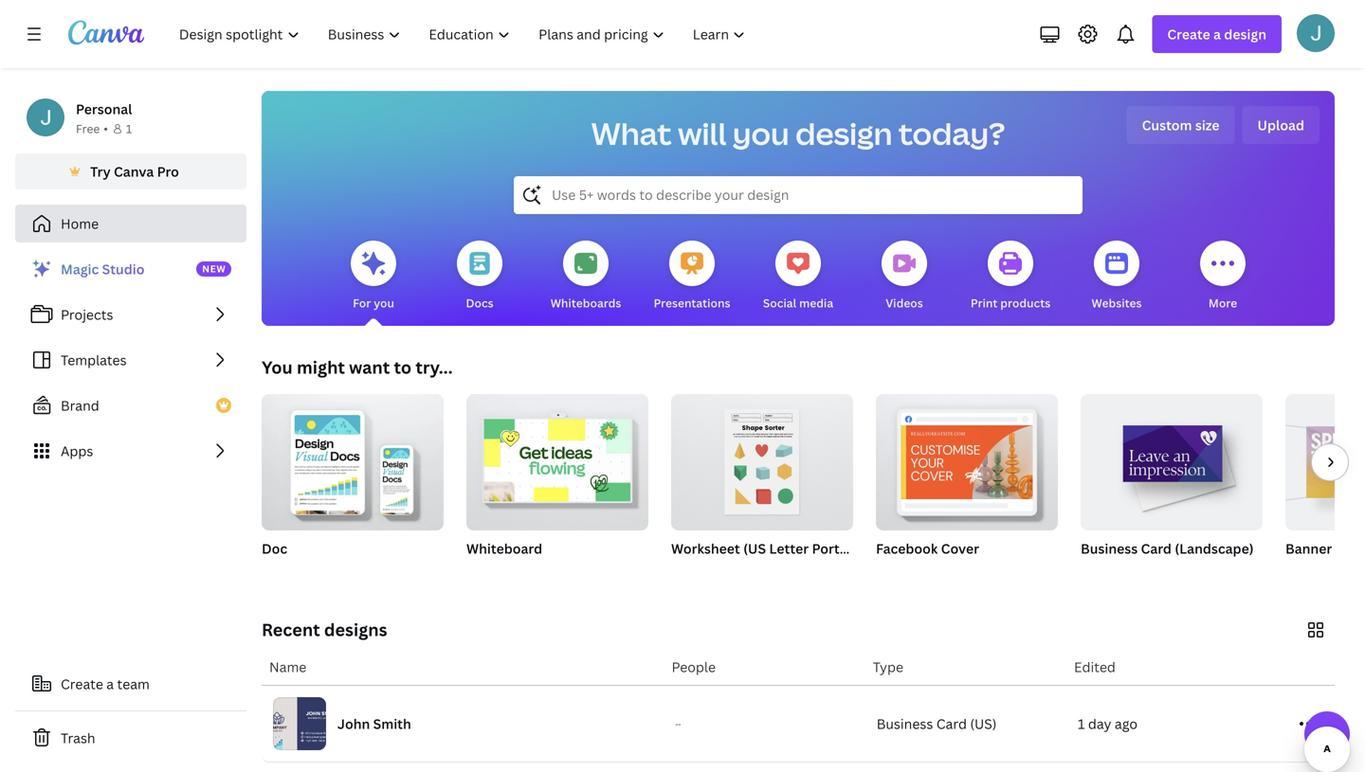 Task type: locate. For each thing, give the bounding box(es) containing it.
1
[[126, 121, 132, 137], [1078, 715, 1085, 733]]

0 horizontal spatial create
[[61, 676, 103, 694]]

card inside group
[[1141, 540, 1172, 558]]

studio
[[102, 260, 145, 278]]

0 vertical spatial create
[[1168, 25, 1211, 43]]

1 vertical spatial design
[[796, 113, 893, 154]]

0 vertical spatial 1
[[126, 121, 132, 137]]

upload
[[1258, 116, 1305, 134]]

canva
[[114, 163, 154, 181]]

products
[[1001, 295, 1051, 311]]

0 vertical spatial business
[[1081, 540, 1138, 558]]

0 vertical spatial you
[[733, 113, 790, 154]]

1 left day
[[1078, 715, 1085, 733]]

card for (landscape)
[[1141, 540, 1172, 558]]

might
[[297, 356, 345, 379]]

1 vertical spatial you
[[374, 295, 394, 311]]

create left the "team"
[[61, 676, 103, 694]]

you
[[733, 113, 790, 154], [374, 295, 394, 311]]

custom
[[1142, 116, 1192, 134]]

magic
[[61, 260, 99, 278]]

ago
[[1115, 715, 1138, 733]]

card left (landscape)
[[1141, 540, 1172, 558]]

templates
[[61, 351, 127, 369]]

create
[[1168, 25, 1211, 43], [61, 676, 103, 694]]

group for worksheet (us letter portrait)
[[671, 387, 853, 531]]

try
[[90, 163, 111, 181]]

design
[[1225, 25, 1267, 43], [796, 113, 893, 154]]

a for design
[[1214, 25, 1221, 43]]

1 vertical spatial 1
[[1078, 715, 1085, 733]]

you inside button
[[374, 295, 394, 311]]

0 horizontal spatial card
[[937, 715, 967, 733]]

custom size button
[[1127, 106, 1235, 144]]

a left the "team"
[[106, 676, 114, 694]]

0 horizontal spatial a
[[106, 676, 114, 694]]

you might want to try...
[[262, 356, 453, 379]]

try canva pro
[[90, 163, 179, 181]]

free
[[76, 121, 100, 137]]

(us
[[744, 540, 766, 558]]

custom size
[[1142, 116, 1220, 134]]

1 - from the left
[[676, 719, 678, 730]]

what
[[591, 113, 672, 154]]

a inside button
[[106, 676, 114, 694]]

business card (landscape) group
[[1081, 387, 1264, 582]]

1 day ago
[[1078, 715, 1138, 733]]

1 right •
[[126, 121, 132, 137]]

1 horizontal spatial business
[[1081, 540, 1138, 558]]

more
[[1209, 295, 1238, 311]]

create inside dropdown button
[[1168, 25, 1211, 43]]

1 vertical spatial card
[[937, 715, 967, 733]]

1 vertical spatial business
[[877, 715, 933, 733]]

john smith image
[[1297, 14, 1335, 52]]

personal
[[76, 100, 132, 118]]

create inside button
[[61, 676, 103, 694]]

0 vertical spatial design
[[1225, 25, 1267, 43]]

business for business card (us)
[[877, 715, 933, 733]]

2 - from the left
[[678, 719, 681, 730]]

business
[[1081, 540, 1138, 558], [877, 715, 933, 733]]

group
[[262, 387, 444, 531], [467, 387, 649, 531], [671, 387, 853, 531], [876, 387, 1058, 531], [1081, 387, 1264, 531], [1286, 394, 1366, 531]]

0 horizontal spatial business
[[877, 715, 933, 733]]

create for create a team
[[61, 676, 103, 694]]

business inside group
[[1081, 540, 1138, 558]]

group for doc
[[262, 387, 444, 531]]

a up the size
[[1214, 25, 1221, 43]]

whiteboard
[[467, 540, 543, 558]]

social media
[[763, 295, 834, 311]]

1 horizontal spatial create
[[1168, 25, 1211, 43]]

banner (landscape) group
[[1286, 394, 1366, 582]]

create a team button
[[15, 666, 247, 704]]

projects link
[[15, 296, 247, 334]]

for you button
[[351, 228, 396, 326]]

worksheet (us letter portrait) group
[[671, 387, 867, 582]]

you right for
[[374, 295, 394, 311]]

pro
[[157, 163, 179, 181]]

apps link
[[15, 432, 247, 470]]

1 horizontal spatial 1
[[1078, 715, 1085, 733]]

create a design
[[1168, 25, 1267, 43]]

team
[[117, 676, 150, 694]]

business card (landscape)
[[1081, 540, 1254, 558]]

facebook cover group
[[876, 387, 1058, 582]]

today?
[[899, 113, 1006, 154]]

0 horizontal spatial you
[[374, 295, 394, 311]]

None search field
[[514, 176, 1083, 214]]

home
[[61, 215, 99, 233]]

1 horizontal spatial design
[[1225, 25, 1267, 43]]

group for whiteboard
[[467, 387, 649, 531]]

john
[[338, 715, 370, 733]]

a inside dropdown button
[[1214, 25, 1221, 43]]

card left (us)
[[937, 715, 967, 733]]

trash
[[61, 730, 95, 748]]

1 horizontal spatial a
[[1214, 25, 1221, 43]]

1 vertical spatial a
[[106, 676, 114, 694]]

design inside create a design dropdown button
[[1225, 25, 1267, 43]]

0 horizontal spatial 1
[[126, 121, 132, 137]]

group inside worksheet (us letter portrait) 'group'
[[671, 387, 853, 531]]

create a design button
[[1153, 15, 1282, 53]]

doc
[[262, 540, 287, 558]]

design up the search search box
[[796, 113, 893, 154]]

apps
[[61, 442, 93, 460]]

john smith
[[338, 715, 411, 733]]

list
[[15, 250, 247, 470]]

facebook
[[876, 540, 938, 558]]

-
[[676, 719, 678, 730], [678, 719, 681, 730]]

1 horizontal spatial card
[[1141, 540, 1172, 558]]

create up custom size
[[1168, 25, 1211, 43]]

(us)
[[970, 715, 997, 733]]

business card (us)
[[877, 715, 997, 733]]

new
[[202, 263, 226, 275]]

0 horizontal spatial design
[[796, 113, 893, 154]]

you right will
[[733, 113, 790, 154]]

portrait)
[[812, 540, 867, 558]]

type
[[873, 659, 904, 677]]

Search search field
[[552, 177, 1045, 213]]

?
[[1322, 721, 1333, 748]]

0 vertical spatial a
[[1214, 25, 1221, 43]]

card for (us)
[[937, 715, 967, 733]]

whiteboards
[[551, 295, 621, 311]]

card
[[1141, 540, 1172, 558], [937, 715, 967, 733]]

0 vertical spatial card
[[1141, 540, 1172, 558]]

smith
[[373, 715, 411, 733]]

design left john smith 'icon'
[[1225, 25, 1267, 43]]

1 vertical spatial create
[[61, 676, 103, 694]]



Task type: describe. For each thing, give the bounding box(es) containing it.
name
[[269, 659, 307, 677]]

designs
[[324, 619, 387, 642]]

trash link
[[15, 720, 247, 758]]

worksheet
[[671, 540, 740, 558]]

for you
[[353, 295, 394, 311]]

you
[[262, 356, 293, 379]]

websites
[[1092, 295, 1142, 311]]

print products button
[[971, 228, 1051, 326]]

templates link
[[15, 341, 247, 379]]

size
[[1196, 116, 1220, 134]]

websites button
[[1092, 228, 1142, 326]]

people
[[672, 659, 716, 677]]

free •
[[76, 121, 108, 137]]

letter
[[769, 540, 809, 558]]

recent
[[262, 619, 320, 642]]

videos
[[886, 295, 923, 311]]

recent designs
[[262, 619, 387, 642]]

whiteboard group
[[467, 387, 649, 582]]

(land
[[1336, 540, 1366, 558]]

print products
[[971, 295, 1051, 311]]

will
[[678, 113, 727, 154]]

media
[[799, 295, 834, 311]]

whiteboards button
[[551, 228, 621, 326]]

what will you design today?
[[591, 113, 1006, 154]]

1 for 1
[[126, 121, 132, 137]]

day
[[1089, 715, 1112, 733]]

a for team
[[106, 676, 114, 694]]

create a team
[[61, 676, 150, 694]]

social media button
[[763, 228, 834, 326]]

brand
[[61, 397, 99, 415]]

--
[[676, 719, 681, 730]]

banner (land
[[1286, 540, 1366, 558]]

brand link
[[15, 387, 247, 425]]

presentations button
[[654, 228, 731, 326]]

create for create a design
[[1168, 25, 1211, 43]]

1 for 1 day ago
[[1078, 715, 1085, 733]]

group for facebook cover
[[876, 387, 1058, 531]]

projects
[[61, 306, 113, 324]]

business for business card (landscape)
[[1081, 540, 1138, 558]]

? button
[[1305, 712, 1350, 758]]

print
[[971, 295, 998, 311]]

facebook cover
[[876, 540, 980, 558]]

edited
[[1074, 659, 1116, 677]]

social
[[763, 295, 797, 311]]

want
[[349, 356, 390, 379]]

doc group
[[262, 387, 444, 582]]

for
[[353, 295, 371, 311]]

top level navigation element
[[167, 15, 762, 53]]

worksheet (us letter portrait)
[[671, 540, 867, 558]]

home link
[[15, 205, 247, 243]]

docs button
[[457, 228, 503, 326]]

more button
[[1201, 228, 1246, 326]]

list containing magic studio
[[15, 250, 247, 470]]

cover
[[941, 540, 980, 558]]

1 horizontal spatial you
[[733, 113, 790, 154]]

docs
[[466, 295, 494, 311]]

upload button
[[1243, 106, 1320, 144]]

group for banner (land
[[1286, 394, 1366, 531]]

try canva pro button
[[15, 154, 247, 190]]

try...
[[416, 356, 453, 379]]

presentations
[[654, 295, 731, 311]]

banner
[[1286, 540, 1333, 558]]

(landscape)
[[1175, 540, 1254, 558]]

•
[[104, 121, 108, 137]]

videos button
[[882, 228, 927, 326]]

to
[[394, 356, 412, 379]]



Task type: vqa. For each thing, say whether or not it's contained in the screenshot.
Is
no



